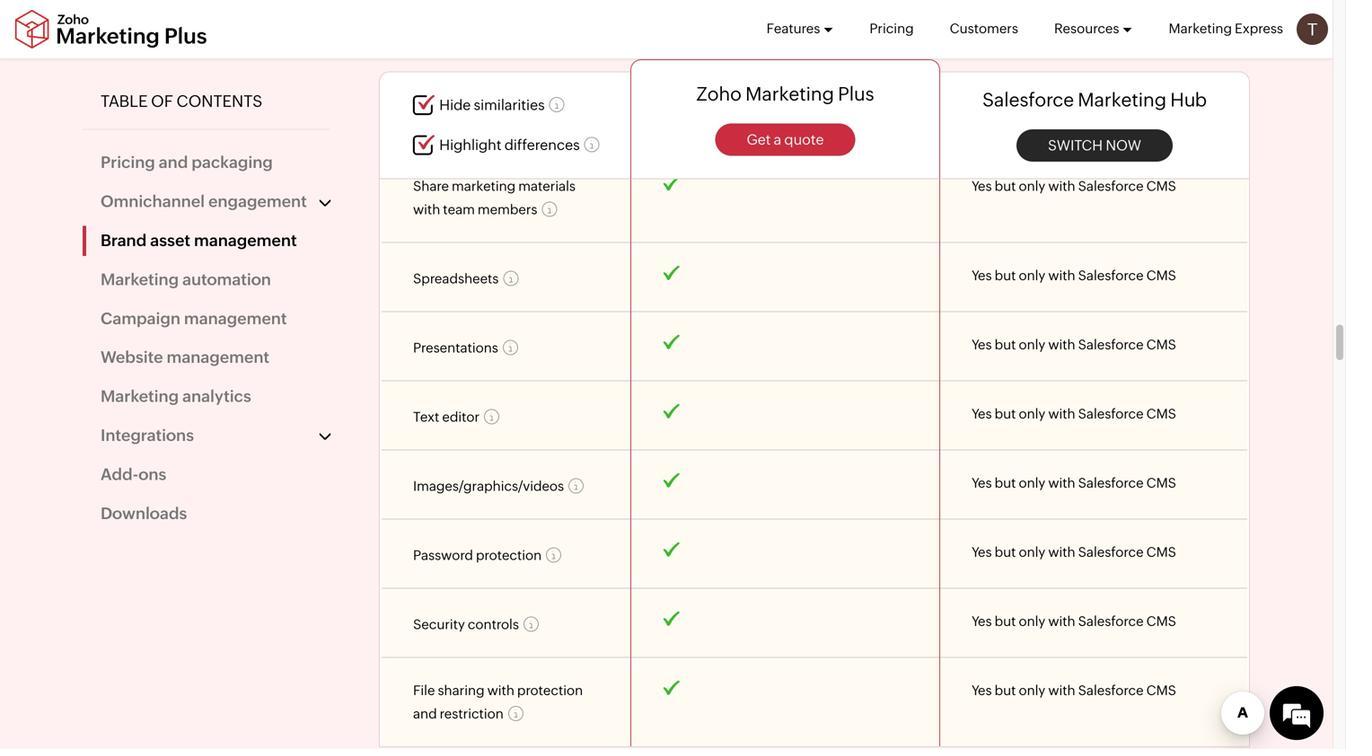 Task type: vqa. For each thing, say whether or not it's contained in the screenshot.
Add- on the bottom
yes



Task type: locate. For each thing, give the bounding box(es) containing it.
8 cms from the top
[[1147, 614, 1177, 629]]

0 horizontal spatial pricing
[[101, 153, 155, 172]]

brand
[[101, 231, 147, 250]]

marketing for marketing express
[[1169, 21, 1232, 36]]

management down 'automation'
[[184, 309, 287, 328]]

8 with from the top
[[1049, 614, 1076, 629]]

5 with from the top
[[1049, 406, 1076, 422]]

a
[[774, 131, 782, 147]]

2 yes from the top
[[972, 178, 992, 194]]

1 vertical spatial management
[[184, 309, 287, 328]]

add-ons
[[101, 465, 166, 484]]

pricing up plus
[[870, 21, 914, 36]]

1 cms from the top
[[1147, 89, 1177, 105]]

4 with from the top
[[1049, 337, 1076, 353]]

4 yes but only with salesforce cms from the top
[[972, 337, 1177, 353]]

management up analytics
[[167, 348, 270, 367]]

7 only from the top
[[1019, 544, 1046, 560]]

yes
[[972, 89, 992, 105], [972, 178, 992, 194], [972, 268, 992, 284], [972, 337, 992, 353], [972, 406, 992, 422], [972, 475, 992, 491], [972, 544, 992, 560], [972, 614, 992, 629], [972, 683, 992, 699]]

marketing up get a quote
[[746, 83, 834, 105]]

marketing for marketing analytics
[[101, 387, 179, 406]]

pricing link
[[870, 0, 914, 57]]

plus
[[838, 83, 875, 105]]

5 yes from the top
[[972, 406, 992, 422]]

brand asset management
[[101, 231, 297, 250]]

marketing
[[1169, 21, 1232, 36], [746, 83, 834, 105], [1078, 89, 1167, 111], [101, 270, 179, 289], [101, 387, 179, 406]]

hub
[[1171, 89, 1207, 111]]

marketing up the integrations
[[101, 387, 179, 406]]

5 yes but only with salesforce cms from the top
[[972, 406, 1177, 422]]

website management
[[101, 348, 270, 367]]

integrations
[[101, 426, 194, 445]]

6 yes but only with salesforce cms from the top
[[972, 475, 1177, 491]]

4 cms from the top
[[1147, 337, 1177, 353]]

features link
[[767, 0, 834, 57]]

0 vertical spatial management
[[194, 231, 297, 250]]

8 but from the top
[[995, 614, 1016, 629]]

9 but from the top
[[995, 683, 1016, 699]]

marketing up 'campaign'
[[101, 270, 179, 289]]

pricing left and on the left top of page
[[101, 153, 155, 172]]

9 yes from the top
[[972, 683, 992, 699]]

table of contents
[[101, 92, 263, 110]]

marketing express
[[1169, 21, 1284, 36]]

only
[[1019, 89, 1046, 105], [1019, 178, 1046, 194], [1019, 268, 1046, 284], [1019, 337, 1046, 353], [1019, 406, 1046, 422], [1019, 475, 1046, 491], [1019, 544, 1046, 560], [1019, 614, 1046, 629], [1019, 683, 1046, 699]]

yes but only with salesforce cms
[[972, 89, 1177, 105], [972, 178, 1177, 194], [972, 268, 1177, 284], [972, 337, 1177, 353], [972, 406, 1177, 422], [972, 475, 1177, 491], [972, 544, 1177, 560], [972, 614, 1177, 629], [972, 683, 1177, 699]]

pricing
[[870, 21, 914, 36], [101, 153, 155, 172]]

5 but from the top
[[995, 406, 1016, 422]]

with
[[1049, 89, 1076, 105], [1049, 178, 1076, 194], [1049, 268, 1076, 284], [1049, 337, 1076, 353], [1049, 406, 1076, 422], [1049, 475, 1076, 491], [1049, 544, 1076, 560], [1049, 614, 1076, 629], [1049, 683, 1076, 699]]

2 vertical spatial management
[[167, 348, 270, 367]]

asset
[[150, 231, 190, 250]]

switch
[[1048, 137, 1103, 153]]

4 only from the top
[[1019, 337, 1046, 353]]

2 yes but only with salesforce cms from the top
[[972, 178, 1177, 194]]

switch now
[[1048, 137, 1142, 153]]

0 vertical spatial pricing
[[870, 21, 914, 36]]

cms
[[1147, 89, 1177, 105], [1147, 178, 1177, 194], [1147, 268, 1177, 284], [1147, 337, 1177, 353], [1147, 406, 1177, 422], [1147, 475, 1177, 491], [1147, 544, 1177, 560], [1147, 614, 1177, 629], [1147, 683, 1177, 699]]

9 cms from the top
[[1147, 683, 1177, 699]]

7 with from the top
[[1049, 544, 1076, 560]]

downloads
[[101, 504, 187, 523]]

1 vertical spatial pricing
[[101, 153, 155, 172]]

differences
[[505, 136, 580, 153]]

but
[[995, 89, 1016, 105], [995, 178, 1016, 194], [995, 268, 1016, 284], [995, 337, 1016, 353], [995, 406, 1016, 422], [995, 475, 1016, 491], [995, 544, 1016, 560], [995, 614, 1016, 629], [995, 683, 1016, 699]]

automation
[[182, 270, 271, 289]]

quote
[[785, 131, 824, 147]]

4 but from the top
[[995, 337, 1016, 353]]

1 horizontal spatial pricing
[[870, 21, 914, 36]]

campaign management
[[101, 309, 287, 328]]

7 yes from the top
[[972, 544, 992, 560]]

8 only from the top
[[1019, 614, 1046, 629]]

2 with from the top
[[1049, 178, 1076, 194]]

marketing left express
[[1169, 21, 1232, 36]]

add-
[[101, 465, 139, 484]]

packaging
[[192, 153, 273, 172]]

analytics
[[182, 387, 251, 406]]

resources link
[[1055, 0, 1133, 57]]

contents
[[177, 92, 263, 110]]

hide similarities
[[440, 97, 545, 113]]

switch now link
[[1017, 129, 1173, 162]]

management down engagement
[[194, 231, 297, 250]]

omnichannel engagement
[[101, 192, 307, 211]]

salesforce
[[983, 89, 1074, 111], [1079, 89, 1144, 105], [1079, 178, 1144, 194], [1079, 268, 1144, 284], [1079, 337, 1144, 353], [1079, 406, 1144, 422], [1079, 475, 1144, 491], [1079, 544, 1144, 560], [1079, 614, 1144, 629], [1079, 683, 1144, 699]]

2 cms from the top
[[1147, 178, 1177, 194]]

management for website management
[[167, 348, 270, 367]]

similarities
[[474, 97, 545, 113]]

3 cms from the top
[[1147, 268, 1177, 284]]

now
[[1106, 137, 1142, 153]]

customers link
[[950, 0, 1019, 57]]

management
[[194, 231, 297, 250], [184, 309, 287, 328], [167, 348, 270, 367]]

6 cms from the top
[[1147, 475, 1177, 491]]

1 with from the top
[[1049, 89, 1076, 105]]



Task type: describe. For each thing, give the bounding box(es) containing it.
7 but from the top
[[995, 544, 1016, 560]]

engagement
[[208, 192, 307, 211]]

zoho
[[697, 83, 742, 105]]

get a quote
[[747, 131, 824, 147]]

get a quote link
[[715, 123, 856, 156]]

and
[[159, 153, 188, 172]]

website
[[101, 348, 163, 367]]

marketing for marketing automation
[[101, 270, 179, 289]]

1 only from the top
[[1019, 89, 1046, 105]]

9 yes but only with salesforce cms from the top
[[972, 683, 1177, 699]]

features
[[767, 21, 820, 36]]

2 but from the top
[[995, 178, 1016, 194]]

3 with from the top
[[1049, 268, 1076, 284]]

7 cms from the top
[[1147, 544, 1177, 560]]

7 yes but only with salesforce cms from the top
[[972, 544, 1177, 560]]

1 but from the top
[[995, 89, 1016, 105]]

9 only from the top
[[1019, 683, 1046, 699]]

5 only from the top
[[1019, 406, 1046, 422]]

pricing for pricing
[[870, 21, 914, 36]]

3 but from the top
[[995, 268, 1016, 284]]

terry turtle image
[[1297, 13, 1329, 45]]

express
[[1235, 21, 1284, 36]]

marketing analytics
[[101, 387, 251, 406]]

8 yes from the top
[[972, 614, 992, 629]]

highlight differences
[[440, 136, 580, 153]]

6 yes from the top
[[972, 475, 992, 491]]

of
[[151, 92, 173, 110]]

resources
[[1055, 21, 1120, 36]]

9 with from the top
[[1049, 683, 1076, 699]]

6 only from the top
[[1019, 475, 1046, 491]]

6 but from the top
[[995, 475, 1016, 491]]

table
[[101, 92, 148, 110]]

8 yes but only with salesforce cms from the top
[[972, 614, 1177, 629]]

management for campaign management
[[184, 309, 287, 328]]

campaign
[[101, 309, 180, 328]]

2 only from the top
[[1019, 178, 1046, 194]]

marketing express link
[[1169, 0, 1284, 57]]

highlight
[[440, 136, 502, 153]]

marketing automation
[[101, 270, 271, 289]]

get
[[747, 131, 771, 147]]

4 yes from the top
[[972, 337, 992, 353]]

1 yes but only with salesforce cms from the top
[[972, 89, 1177, 105]]

6 with from the top
[[1049, 475, 1076, 491]]

marketing up now
[[1078, 89, 1167, 111]]

3 yes but only with salesforce cms from the top
[[972, 268, 1177, 284]]

1 yes from the top
[[972, 89, 992, 105]]

pricing and packaging
[[101, 153, 273, 172]]

customers
[[950, 21, 1019, 36]]

3 yes from the top
[[972, 268, 992, 284]]

pricing for pricing and packaging
[[101, 153, 155, 172]]

3 only from the top
[[1019, 268, 1046, 284]]

5 cms from the top
[[1147, 406, 1177, 422]]

zoho marketing plus
[[697, 83, 875, 105]]

zoho marketingplus logo image
[[13, 9, 208, 49]]

hide
[[440, 97, 471, 113]]

omnichannel
[[101, 192, 205, 211]]

ons
[[139, 465, 166, 484]]

salesforce marketing hub
[[983, 89, 1207, 111]]



